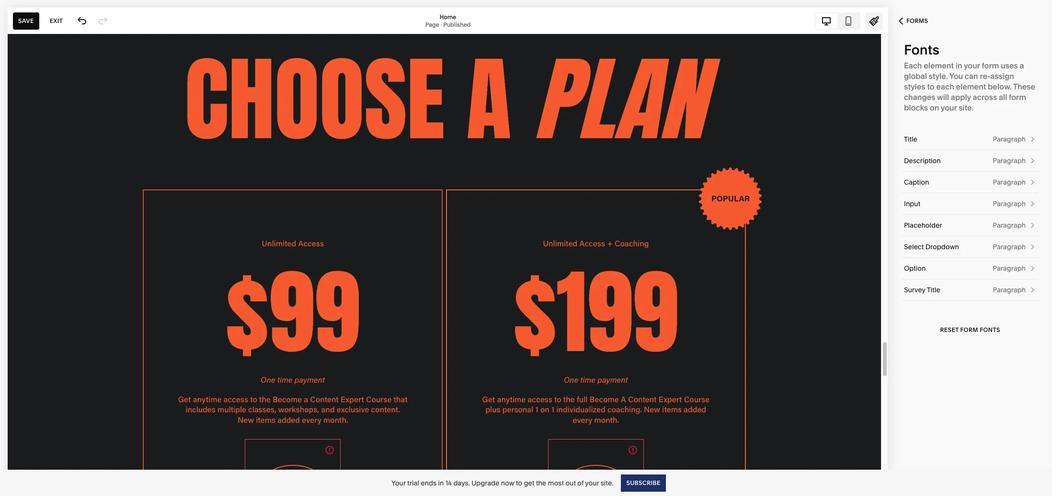Task type: locate. For each thing, give the bounding box(es) containing it.
each
[[936, 82, 954, 92]]

fonts up each
[[904, 42, 940, 58]]

·
[[441, 21, 442, 28]]

paragraph
[[993, 135, 1026, 144], [993, 157, 1026, 165], [993, 178, 1026, 187], [993, 200, 1026, 208], [993, 221, 1026, 230], [993, 243, 1026, 252], [993, 264, 1026, 273], [993, 286, 1026, 295]]

forms
[[907, 17, 928, 24]]

in inside fonts each element in your form uses a global style. you can re-assign styles to each element below. these changes will apply across all form blocks on your site.
[[956, 61, 962, 70]]

across
[[973, 92, 997, 102]]

blocks
[[904, 103, 928, 113]]

to
[[927, 82, 935, 92], [516, 479, 522, 488]]

these
[[1013, 82, 1036, 92]]

2 paragraph from the top
[[993, 157, 1026, 165]]

site.
[[959, 103, 974, 113], [601, 479, 614, 488]]

your down will
[[941, 103, 957, 113]]

your up can
[[964, 61, 980, 70]]

0 vertical spatial form
[[982, 61, 999, 70]]

your trial ends in 14 days. upgrade now to get the most out of your site.
[[392, 479, 614, 488]]

1 vertical spatial fonts
[[980, 327, 1000, 334]]

in
[[956, 61, 962, 70], [438, 479, 444, 488]]

ends
[[421, 479, 437, 488]]

5 paragraph from the top
[[993, 221, 1026, 230]]

1 vertical spatial your
[[941, 103, 957, 113]]

in for fonts
[[956, 61, 962, 70]]

title right survey
[[927, 286, 940, 295]]

in for your
[[438, 479, 444, 488]]

0 horizontal spatial title
[[904, 135, 918, 144]]

element
[[924, 61, 954, 70], [956, 82, 986, 92]]

site. right of
[[601, 479, 614, 488]]

days.
[[453, 479, 470, 488]]

7 paragraph from the top
[[993, 264, 1026, 273]]

your right of
[[585, 479, 599, 488]]

form up re-
[[982, 61, 999, 70]]

fonts right form
[[980, 327, 1000, 334]]

1 horizontal spatial fonts
[[980, 327, 1000, 334]]

paragraph for title
[[993, 135, 1026, 144]]

apply
[[951, 92, 971, 102]]

fonts inside button
[[980, 327, 1000, 334]]

1 paragraph from the top
[[993, 135, 1026, 144]]

paragraph for select dropdown
[[993, 243, 1026, 252]]

0 vertical spatial in
[[956, 61, 962, 70]]

form
[[961, 327, 978, 334]]

each
[[904, 61, 922, 70]]

element down can
[[956, 82, 986, 92]]

4 paragraph from the top
[[993, 200, 1026, 208]]

form
[[982, 61, 999, 70], [1009, 92, 1026, 102]]

1 horizontal spatial to
[[927, 82, 935, 92]]

exit button
[[44, 12, 68, 29]]

the
[[536, 479, 546, 488]]

assign
[[991, 71, 1014, 81]]

0 horizontal spatial to
[[516, 479, 522, 488]]

1 horizontal spatial in
[[956, 61, 962, 70]]

1 vertical spatial site.
[[601, 479, 614, 488]]

home
[[440, 13, 456, 20]]

1 horizontal spatial title
[[927, 286, 940, 295]]

1 horizontal spatial form
[[1009, 92, 1026, 102]]

to down style.
[[927, 82, 935, 92]]

1 vertical spatial title
[[927, 286, 940, 295]]

forms button
[[888, 11, 939, 32]]

0 vertical spatial to
[[927, 82, 935, 92]]

6 paragraph from the top
[[993, 243, 1026, 252]]

form down 'these'
[[1009, 92, 1026, 102]]

1 horizontal spatial your
[[941, 103, 957, 113]]

site. down apply
[[959, 103, 974, 113]]

save
[[18, 17, 34, 24]]

global
[[904, 71, 927, 81]]

reset form fonts
[[940, 327, 1000, 334]]

1 vertical spatial form
[[1009, 92, 1026, 102]]

0 horizontal spatial in
[[438, 479, 444, 488]]

1 horizontal spatial site.
[[959, 103, 974, 113]]

paragraph for placeholder
[[993, 221, 1026, 230]]

3 paragraph from the top
[[993, 178, 1026, 187]]

2 horizontal spatial your
[[964, 61, 980, 70]]

reset form fonts button
[[904, 317, 1036, 344]]

on
[[930, 103, 939, 113]]

0 vertical spatial fonts
[[904, 42, 940, 58]]

fonts
[[904, 42, 940, 58], [980, 327, 1000, 334]]

2 vertical spatial your
[[585, 479, 599, 488]]

0 vertical spatial site.
[[959, 103, 974, 113]]

0 vertical spatial title
[[904, 135, 918, 144]]

1 vertical spatial element
[[956, 82, 986, 92]]

1 vertical spatial in
[[438, 479, 444, 488]]

0 horizontal spatial fonts
[[904, 42, 940, 58]]

styles
[[904, 82, 925, 92]]

in up you
[[956, 61, 962, 70]]

your
[[964, 61, 980, 70], [941, 103, 957, 113], [585, 479, 599, 488]]

element up style.
[[924, 61, 954, 70]]

1 vertical spatial to
[[516, 479, 522, 488]]

0 vertical spatial your
[[964, 61, 980, 70]]

style.
[[929, 71, 948, 81]]

to left "get"
[[516, 479, 522, 488]]

paragraph for input
[[993, 200, 1026, 208]]

8 paragraph from the top
[[993, 286, 1026, 295]]

tab list
[[816, 13, 860, 29]]

most
[[548, 479, 564, 488]]

title
[[904, 135, 918, 144], [927, 286, 940, 295]]

0 horizontal spatial element
[[924, 61, 954, 70]]

title up description
[[904, 135, 918, 144]]

upgrade
[[472, 479, 499, 488]]

a
[[1020, 61, 1024, 70]]

survey
[[904, 286, 926, 295]]

all
[[999, 92, 1007, 102]]

in left 14 at left bottom
[[438, 479, 444, 488]]



Task type: describe. For each thing, give the bounding box(es) containing it.
below.
[[988, 82, 1012, 92]]

now
[[501, 479, 514, 488]]

paragraph for option
[[993, 264, 1026, 273]]

your
[[392, 479, 406, 488]]

input
[[904, 200, 921, 208]]

to inside fonts each element in your form uses a global style. you can re-assign styles to each element below. these changes will apply across all form blocks on your site.
[[927, 82, 935, 92]]

survey title
[[904, 286, 940, 295]]

subscribe
[[626, 480, 661, 487]]

out
[[566, 479, 576, 488]]

0 horizontal spatial your
[[585, 479, 599, 488]]

caption
[[904, 178, 929, 187]]

select dropdown
[[904, 243, 959, 252]]

exit
[[50, 17, 63, 24]]

dropdown
[[926, 243, 959, 252]]

0 horizontal spatial form
[[982, 61, 999, 70]]

paragraph for description
[[993, 157, 1026, 165]]

will
[[937, 92, 949, 102]]

reset
[[940, 327, 959, 334]]

uses
[[1001, 61, 1018, 70]]

can
[[965, 71, 978, 81]]

0 vertical spatial element
[[924, 61, 954, 70]]

paragraph for caption
[[993, 178, 1026, 187]]

14
[[445, 479, 452, 488]]

subscribe button
[[621, 475, 666, 492]]

placeholder
[[904, 221, 942, 230]]

paragraph for survey title
[[993, 286, 1026, 295]]

select
[[904, 243, 924, 252]]

description
[[904, 157, 941, 165]]

home page · published
[[425, 13, 471, 28]]

published
[[443, 21, 471, 28]]

1 horizontal spatial element
[[956, 82, 986, 92]]

changes
[[904, 92, 936, 102]]

fonts each element in your form uses a global style. you can re-assign styles to each element below. these changes will apply across all form blocks on your site.
[[904, 42, 1036, 113]]

site. inside fonts each element in your form uses a global style. you can re-assign styles to each element below. these changes will apply across all form blocks on your site.
[[959, 103, 974, 113]]

you
[[950, 71, 963, 81]]

page
[[425, 21, 439, 28]]

trial
[[407, 479, 419, 488]]

option
[[904, 264, 926, 273]]

0 horizontal spatial site.
[[601, 479, 614, 488]]

re-
[[980, 71, 991, 81]]

fonts inside fonts each element in your form uses a global style. you can re-assign styles to each element below. these changes will apply across all form blocks on your site.
[[904, 42, 940, 58]]

of
[[578, 479, 584, 488]]

save button
[[13, 12, 39, 29]]

get
[[524, 479, 535, 488]]



Task type: vqa. For each thing, say whether or not it's contained in the screenshot.
serif
no



